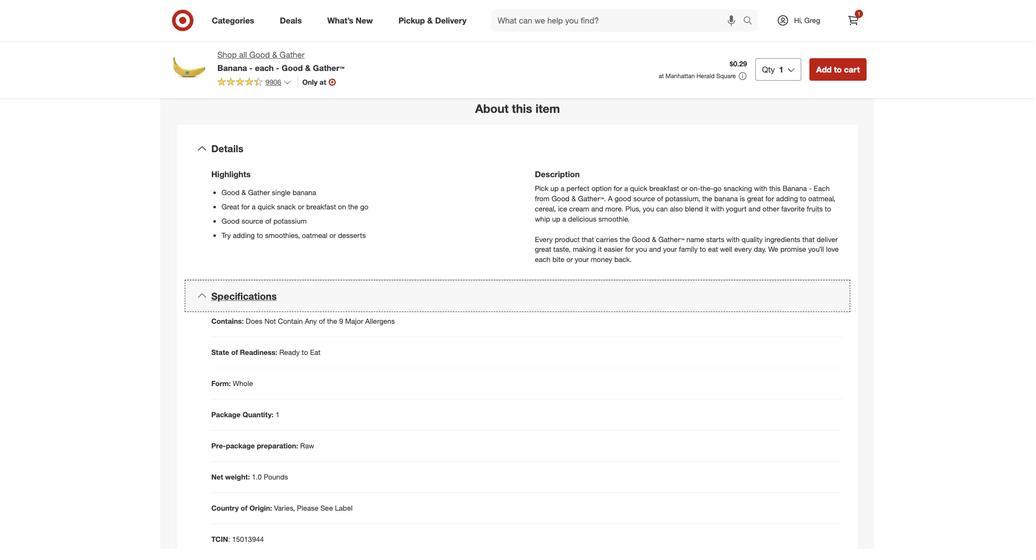 Task type: describe. For each thing, give the bounding box(es) containing it.
deliver
[[817, 235, 838, 243]]

preparation:
[[257, 442, 298, 450]]

of inside pick up a perfect option for a quick breakfast or on-the-go snacking with this banana - each from good & gather™. a good source of potassium, the banana is great for adding to oatmeal, cereal, ice cream and more. plus, you can also blend it with yogurt and other favorite fruits to whip up a delicious smoothie.
[[658, 194, 664, 203]]

0 horizontal spatial your
[[575, 255, 589, 264]]

good inside pick up a perfect option for a quick breakfast or on-the-go snacking with this banana - each from good & gather™. a good source of potassium, the banana is great for adding to oatmeal, cereal, ice cream and more. plus, you can also blend it with yogurt and other favorite fruits to whip up a delicious smoothie.
[[552, 194, 570, 203]]

1 vertical spatial with
[[711, 204, 725, 213]]

& inside every product that carries the good & gather™ name starts with quality ingredients that deliver great taste, making it easier for you and your family to eat well every day. we promise you'll love each bite or your money back.
[[652, 235, 657, 243]]

what's new link
[[319, 9, 386, 32]]

square
[[717, 72, 737, 80]]

you'll
[[809, 245, 825, 254]]

good up great
[[222, 188, 240, 196]]

quick inside pick up a perfect option for a quick breakfast or on-the-go snacking with this banana - each from good & gather™. a good source of potassium, the banana is great for adding to oatmeal, cereal, ice cream and more. plus, you can also blend it with yogurt and other favorite fruits to whip up a delicious smoothie.
[[631, 184, 648, 192]]

& up "9906"
[[272, 50, 278, 60]]

1.0
[[252, 473, 262, 481]]

upload photo
[[235, 11, 285, 21]]

2 that from the left
[[803, 235, 815, 243]]

bite
[[553, 255, 565, 264]]

0 vertical spatial up
[[551, 184, 559, 192]]

blend
[[685, 204, 704, 213]]

potassium,
[[666, 194, 701, 203]]

good source of potassium
[[222, 216, 307, 225]]

each inside every product that carries the good & gather™ name starts with quality ingredients that deliver great taste, making it easier for you and your family to eat well every day. we promise you'll love each bite or your money back.
[[535, 255, 551, 264]]

cereal,
[[535, 204, 556, 213]]

tcin
[[211, 535, 228, 544]]

it inside pick up a perfect option for a quick breakfast or on-the-go snacking with this banana - each from good & gather™. a good source of potassium, the banana is great for adding to oatmeal, cereal, ice cream and more. plus, you can also blend it with yogurt and other favorite fruits to whip up a delicious smoothie.
[[706, 204, 709, 213]]

net weight: 1.0 pounds
[[211, 473, 288, 481]]

making
[[573, 245, 596, 254]]

0 horizontal spatial go
[[360, 202, 369, 211]]

is
[[741, 194, 746, 203]]

qty
[[763, 64, 776, 75]]

0 horizontal spatial and
[[592, 204, 604, 213]]

the left 9
[[327, 317, 337, 326]]

each
[[814, 184, 830, 192]]

you inside pick up a perfect option for a quick breakfast or on-the-go snacking with this banana - each from good & gather™. a good source of potassium, the banana is great for adding to oatmeal, cereal, ice cream and more. plus, you can also blend it with yogurt and other favorite fruits to whip up a delicious smoothie.
[[643, 204, 655, 213]]

delicious
[[569, 214, 597, 223]]

1 horizontal spatial at
[[659, 72, 664, 80]]

0 vertical spatial 1
[[858, 11, 861, 17]]

and inside every product that carries the good & gather™ name starts with quality ingredients that deliver great taste, making it easier for you and your family to eat well every day. we promise you'll love each bite or your money back.
[[650, 245, 662, 254]]

snack
[[277, 202, 296, 211]]

gather inside shop all good & gather banana - each - good & gather™
[[280, 50, 305, 60]]

for inside every product that carries the good & gather™ name starts with quality ingredients that deliver great taste, making it easier for you and your family to eat well every day. we promise you'll love each bite or your money back.
[[626, 245, 634, 254]]

great
[[222, 202, 239, 211]]

whole
[[233, 379, 253, 388]]

pre-package preparation: raw
[[211, 442, 314, 450]]

contain
[[278, 317, 303, 326]]

good up the only
[[282, 63, 303, 73]]

eat
[[310, 348, 321, 357]]

a down description
[[561, 184, 565, 192]]

adding inside pick up a perfect option for a quick breakfast or on-the-go snacking with this banana - each from good & gather™. a good source of potassium, the banana is great for adding to oatmeal, cereal, ice cream and more. plus, you can also blend it with yogurt and other favorite fruits to whip up a delicious smoothie.
[[777, 194, 799, 203]]

favorite
[[782, 204, 806, 213]]

source inside pick up a perfect option for a quick breakfast or on-the-go snacking with this banana - each from good & gather™. a good source of potassium, the banana is great for adding to oatmeal, cereal, ice cream and more. plus, you can also blend it with yogurt and other favorite fruits to whip up a delicious smoothie.
[[634, 194, 656, 203]]

banana inside shop all good & gather banana - each - good & gather™
[[218, 63, 247, 73]]

:
[[228, 535, 230, 544]]

form:
[[211, 379, 231, 388]]

add to cart button
[[810, 58, 867, 81]]

shop
[[218, 50, 237, 60]]

money
[[591, 255, 613, 264]]

see
[[321, 504, 333, 513]]

package
[[226, 442, 255, 450]]

weight:
[[225, 473, 250, 481]]

add to cart
[[817, 64, 861, 75]]

perfect
[[567, 184, 590, 192]]

good
[[615, 194, 632, 203]]

day.
[[754, 245, 767, 254]]

9906
[[266, 78, 282, 86]]

herald
[[697, 72, 715, 80]]

0 horizontal spatial banana
[[293, 188, 317, 196]]

about this item
[[476, 101, 560, 115]]

origin:
[[250, 504, 272, 513]]

promise
[[781, 245, 807, 254]]

readiness:
[[240, 348, 278, 357]]

try
[[222, 231, 231, 239]]

15013944
[[232, 535, 264, 544]]

option
[[592, 184, 612, 192]]

good inside every product that carries the good & gather™ name starts with quality ingredients that deliver great taste, making it easier for you and your family to eat well every day. we promise you'll love each bite or your money back.
[[632, 235, 650, 243]]

pickup & delivery
[[399, 15, 467, 25]]

good & gather single banana
[[222, 188, 317, 196]]

ingredients
[[765, 235, 801, 243]]

only
[[302, 78, 318, 86]]

ice
[[558, 204, 568, 213]]

every
[[735, 245, 752, 254]]

every
[[535, 235, 553, 243]]

with inside every product that carries the good & gather™ name starts with quality ingredients that deliver great taste, making it easier for you and your family to eat well every day. we promise you'll love each bite or your money back.
[[727, 235, 740, 243]]

for up 'other'
[[766, 194, 775, 203]]

hi,
[[795, 16, 803, 25]]

description
[[535, 169, 580, 179]]

potassium
[[274, 216, 307, 225]]

snacking
[[724, 184, 753, 192]]

banana inside pick up a perfect option for a quick breakfast or on-the-go snacking with this banana - each from good & gather™. a good source of potassium, the banana is great for adding to oatmeal, cereal, ice cream and more. plus, you can also blend it with yogurt and other favorite fruits to whip up a delicious smoothie.
[[783, 184, 808, 192]]

oatmeal,
[[809, 194, 836, 203]]

state
[[211, 348, 229, 357]]

delivery
[[435, 15, 467, 25]]

any
[[305, 317, 317, 326]]

good right all
[[250, 50, 270, 60]]

pre-
[[211, 442, 226, 450]]

family
[[680, 245, 698, 254]]

also
[[670, 204, 684, 213]]

the inside every product that carries the good & gather™ name starts with quality ingredients that deliver great taste, making it easier for you and your family to eat well every day. we promise you'll love each bite or your money back.
[[620, 235, 630, 243]]

oatmeal
[[302, 231, 328, 239]]

0 horizontal spatial at
[[320, 78, 326, 86]]

state of readiness: ready to eat
[[211, 348, 321, 357]]

please
[[297, 504, 319, 513]]

about
[[476, 101, 509, 115]]

every product that carries the good & gather™ name starts with quality ingredients that deliver great taste, making it easier for you and your family to eat well every day. we promise you'll love each bite or your money back.
[[535, 235, 840, 264]]

hi, greg
[[795, 16, 821, 25]]

or right snack
[[298, 202, 304, 211]]

carries
[[597, 235, 618, 243]]



Task type: vqa. For each thing, say whether or not it's contained in the screenshot.
the Contain
yes



Task type: locate. For each thing, give the bounding box(es) containing it.
great
[[748, 194, 764, 203], [535, 245, 552, 254]]

categories
[[212, 15, 255, 25]]

for up back.
[[626, 245, 634, 254]]

with left yogurt
[[711, 204, 725, 213]]

this
[[512, 101, 533, 115], [770, 184, 781, 192]]

what's
[[328, 15, 354, 25]]

your down making
[[575, 255, 589, 264]]

1 vertical spatial source
[[242, 216, 263, 225]]

can
[[657, 204, 668, 213]]

upload photo button
[[210, 4, 292, 27]]

- inside pick up a perfect option for a quick breakfast or on-the-go snacking with this banana - each from good & gather™. a good source of potassium, the banana is great for adding to oatmeal, cereal, ice cream and more. plus, you can also blend it with yogurt and other favorite fruits to whip up a delicious smoothie.
[[810, 184, 812, 192]]

2 horizontal spatial -
[[810, 184, 812, 192]]

gather™.
[[579, 194, 607, 203]]

0 vertical spatial source
[[634, 194, 656, 203]]

shop all good & gather banana - each - good & gather™
[[218, 50, 345, 73]]

0 vertical spatial gather
[[280, 50, 305, 60]]

0 horizontal spatial with
[[711, 204, 725, 213]]

1 vertical spatial quick
[[258, 202, 275, 211]]

it
[[706, 204, 709, 213], [598, 245, 602, 254]]

at
[[659, 72, 664, 80], [320, 78, 326, 86]]

on
[[338, 202, 346, 211]]

1 horizontal spatial go
[[714, 184, 722, 192]]

0 vertical spatial this
[[512, 101, 533, 115]]

cart
[[845, 64, 861, 75]]

- left each on the right top of the page
[[810, 184, 812, 192]]

0 horizontal spatial this
[[512, 101, 533, 115]]

go left "snacking"
[[714, 184, 722, 192]]

quick up good
[[631, 184, 648, 192]]

0 horizontal spatial breakfast
[[306, 202, 336, 211]]

to inside button
[[835, 64, 843, 75]]

it right blend
[[706, 204, 709, 213]]

0 vertical spatial gather™
[[313, 63, 345, 73]]

and left family on the top
[[650, 245, 662, 254]]

a
[[561, 184, 565, 192], [625, 184, 629, 192], [252, 202, 256, 211], [563, 214, 567, 223]]

1 horizontal spatial source
[[634, 194, 656, 203]]

manhattan
[[666, 72, 695, 80]]

gather left single
[[248, 188, 270, 196]]

and down gather™.
[[592, 204, 604, 213]]

0 horizontal spatial adding
[[233, 231, 255, 239]]

gather™ up family on the top
[[659, 235, 685, 243]]

you right easier
[[636, 245, 648, 254]]

adding up favorite
[[777, 194, 799, 203]]

the up easier
[[620, 235, 630, 243]]

country
[[211, 504, 239, 513]]

1 horizontal spatial gather
[[280, 50, 305, 60]]

great inside pick up a perfect option for a quick breakfast or on-the-go snacking with this banana - each from good & gather™. a good source of potassium, the banana is great for adding to oatmeal, cereal, ice cream and more. plus, you can also blend it with yogurt and other favorite fruits to whip up a delicious smoothie.
[[748, 194, 764, 203]]

more.
[[606, 204, 624, 213]]

1 link
[[843, 9, 865, 32]]

the-
[[701, 184, 714, 192]]

1 horizontal spatial each
[[535, 255, 551, 264]]

gather
[[280, 50, 305, 60], [248, 188, 270, 196]]

0 vertical spatial adding
[[777, 194, 799, 203]]

- up the 9906 link
[[250, 63, 253, 73]]

this left item
[[512, 101, 533, 115]]

country of origin: varies, please see label
[[211, 504, 353, 513]]

specifications
[[211, 290, 277, 302]]

other
[[763, 204, 780, 213]]

gather™ inside every product that carries the good & gather™ name starts with quality ingredients that deliver great taste, making it easier for you and your family to eat well every day. we promise you'll love each bite or your money back.
[[659, 235, 685, 243]]

0 horizontal spatial it
[[598, 245, 602, 254]]

does
[[246, 317, 263, 326]]

2 horizontal spatial with
[[755, 184, 768, 192]]

2 vertical spatial with
[[727, 235, 740, 243]]

your left family on the top
[[664, 245, 678, 254]]

1 vertical spatial it
[[598, 245, 602, 254]]

0 horizontal spatial each
[[255, 63, 274, 73]]

pick
[[535, 184, 549, 192]]

1 horizontal spatial with
[[727, 235, 740, 243]]

What can we help you find? suggestions appear below search field
[[492, 9, 746, 32]]

a up good
[[625, 184, 629, 192]]

contains: does not contain any of the 9 major allergens
[[211, 317, 395, 326]]

contains:
[[211, 317, 244, 326]]

of right state
[[231, 348, 238, 357]]

gather™ inside shop all good & gather banana - each - good & gather™
[[313, 63, 345, 73]]

0 vertical spatial it
[[706, 204, 709, 213]]

it inside every product that carries the good & gather™ name starts with quality ingredients that deliver great taste, making it easier for you and your family to eat well every day. we promise you'll love each bite or your money back.
[[598, 245, 602, 254]]

1 vertical spatial gather™
[[659, 235, 685, 243]]

package
[[211, 410, 241, 419]]

0 horizontal spatial source
[[242, 216, 263, 225]]

0 vertical spatial go
[[714, 184, 722, 192]]

pounds
[[264, 473, 288, 481]]

quick up good source of potassium
[[258, 202, 275, 211]]

you left can
[[643, 204, 655, 213]]

that up making
[[582, 235, 595, 243]]

0 horizontal spatial 1
[[276, 410, 280, 419]]

0 vertical spatial with
[[755, 184, 768, 192]]

with
[[755, 184, 768, 192], [711, 204, 725, 213], [727, 235, 740, 243]]

breakfast inside pick up a perfect option for a quick breakfast or on-the-go snacking with this banana - each from good & gather™. a good source of potassium, the banana is great for adding to oatmeal, cereal, ice cream and more. plus, you can also blend it with yogurt and other favorite fruits to whip up a delicious smoothie.
[[650, 184, 680, 192]]

photo
[[264, 11, 285, 21]]

& down the highlights
[[242, 188, 246, 196]]

1 vertical spatial 1
[[780, 64, 784, 75]]

cream
[[570, 204, 590, 213]]

& down the perfect
[[572, 194, 577, 203]]

1 horizontal spatial adding
[[777, 194, 799, 203]]

upload
[[235, 11, 261, 21]]

a down ice
[[563, 214, 567, 223]]

banana up favorite
[[783, 184, 808, 192]]

0 vertical spatial each
[[255, 63, 274, 73]]

or right oatmeal
[[330, 231, 336, 239]]

for up good
[[614, 184, 623, 192]]

1 horizontal spatial 1
[[780, 64, 784, 75]]

at left manhattan
[[659, 72, 664, 80]]

& up the only
[[305, 63, 311, 73]]

1 vertical spatial gather
[[248, 188, 270, 196]]

well
[[721, 245, 733, 254]]

0 vertical spatial banana
[[218, 63, 247, 73]]

1 that from the left
[[582, 235, 595, 243]]

1 horizontal spatial banana
[[715, 194, 739, 203]]

9
[[339, 317, 343, 326]]

label
[[335, 504, 353, 513]]

or right bite at top right
[[567, 255, 573, 264]]

0 horizontal spatial that
[[582, 235, 595, 243]]

0 horizontal spatial gather™
[[313, 63, 345, 73]]

the down the-
[[703, 194, 713, 203]]

1 vertical spatial this
[[770, 184, 781, 192]]

quality
[[742, 235, 763, 243]]

banana down shop
[[218, 63, 247, 73]]

up down ice
[[553, 214, 561, 223]]

new
[[356, 15, 373, 25]]

great right is
[[748, 194, 764, 203]]

1 vertical spatial each
[[535, 255, 551, 264]]

categories link
[[203, 9, 267, 32]]

2 vertical spatial 1
[[276, 410, 280, 419]]

banana inside pick up a perfect option for a quick breakfast or on-the-go snacking with this banana - each from good & gather™. a good source of potassium, the banana is great for adding to oatmeal, cereal, ice cream and more. plus, you can also blend it with yogurt and other favorite fruits to whip up a delicious smoothie.
[[715, 194, 739, 203]]

plus,
[[626, 204, 641, 213]]

that up you'll at top right
[[803, 235, 815, 243]]

with up well
[[727, 235, 740, 243]]

you inside every product that carries the good & gather™ name starts with quality ingredients that deliver great taste, making it easier for you and your family to eat well every day. we promise you'll love each bite or your money back.
[[636, 245, 648, 254]]

of left origin:
[[241, 504, 248, 513]]

1 horizontal spatial gather™
[[659, 235, 685, 243]]

at right the only
[[320, 78, 326, 86]]

$0.29
[[730, 59, 748, 68]]

to inside every product that carries the good & gather™ name starts with quality ingredients that deliver great taste, making it easier for you and your family to eat well every day. we promise you'll love each bite or your money back.
[[700, 245, 707, 254]]

go inside pick up a perfect option for a quick breakfast or on-the-go snacking with this banana - each from good & gather™. a good source of potassium, the banana is great for adding to oatmeal, cereal, ice cream and more. plus, you can also blend it with yogurt and other favorite fruits to whip up a delicious smoothie.
[[714, 184, 722, 192]]

starts
[[707, 235, 725, 243]]

0 vertical spatial quick
[[631, 184, 648, 192]]

of
[[658, 194, 664, 203], [265, 216, 272, 225], [319, 317, 325, 326], [231, 348, 238, 357], [241, 504, 248, 513]]

& inside pick up a perfect option for a quick breakfast or on-the-go snacking with this banana - each from good & gather™. a good source of potassium, the banana is great for adding to oatmeal, cereal, ice cream and more. plus, you can also blend it with yogurt and other favorite fruits to whip up a delicious smoothie.
[[572, 194, 577, 203]]

1 horizontal spatial it
[[706, 204, 709, 213]]

qty 1
[[763, 64, 784, 75]]

1 right greg
[[858, 11, 861, 17]]

deals link
[[271, 9, 315, 32]]

only at
[[302, 78, 326, 86]]

1 vertical spatial you
[[636, 245, 648, 254]]

1 right quantity:
[[276, 410, 280, 419]]

gather up the only
[[280, 50, 305, 60]]

good down great
[[222, 216, 240, 225]]

each inside shop all good & gather banana - each - good & gather™
[[255, 63, 274, 73]]

1 vertical spatial go
[[360, 202, 369, 211]]

1 horizontal spatial -
[[276, 63, 280, 73]]

0 horizontal spatial gather
[[248, 188, 270, 196]]

search button
[[739, 9, 764, 34]]

0 horizontal spatial -
[[250, 63, 253, 73]]

you
[[643, 204, 655, 213], [636, 245, 648, 254]]

breakfast up can
[[650, 184, 680, 192]]

1 right qty
[[780, 64, 784, 75]]

1 horizontal spatial quick
[[631, 184, 648, 192]]

0 horizontal spatial quick
[[258, 202, 275, 211]]

desserts
[[338, 231, 366, 239]]

specifications button
[[185, 280, 851, 312]]

0 vertical spatial your
[[664, 245, 678, 254]]

your
[[664, 245, 678, 254], [575, 255, 589, 264]]

that
[[582, 235, 595, 243], [803, 235, 815, 243]]

0 vertical spatial breakfast
[[650, 184, 680, 192]]

&
[[428, 15, 433, 25], [272, 50, 278, 60], [305, 63, 311, 73], [242, 188, 246, 196], [572, 194, 577, 203], [652, 235, 657, 243]]

1 vertical spatial adding
[[233, 231, 255, 239]]

1 horizontal spatial this
[[770, 184, 781, 192]]

greg
[[805, 16, 821, 25]]

2 horizontal spatial 1
[[858, 11, 861, 17]]

0 horizontal spatial banana
[[218, 63, 247, 73]]

each up "9906"
[[255, 63, 274, 73]]

1 vertical spatial up
[[553, 214, 561, 223]]

it up money
[[598, 245, 602, 254]]

go right the on
[[360, 202, 369, 211]]

- up "9906"
[[276, 63, 280, 73]]

good up ice
[[552, 194, 570, 203]]

gather™ up only at
[[313, 63, 345, 73]]

1 horizontal spatial your
[[664, 245, 678, 254]]

good down the plus,
[[632, 235, 650, 243]]

each left bite at top right
[[535, 255, 551, 264]]

of right any
[[319, 317, 325, 326]]

allergens
[[366, 317, 395, 326]]

of up smoothies,
[[265, 216, 272, 225]]

source up the plus,
[[634, 194, 656, 203]]

package quantity: 1
[[211, 410, 280, 419]]

for right great
[[241, 202, 250, 211]]

this inside pick up a perfect option for a quick breakfast or on-the-go snacking with this banana - each from good & gather™. a good source of potassium, the banana is great for adding to oatmeal, cereal, ice cream and more. plus, you can also blend it with yogurt and other favorite fruits to whip up a delicious smoothie.
[[770, 184, 781, 192]]

add
[[817, 64, 832, 75]]

0 horizontal spatial great
[[535, 245, 552, 254]]

and left 'other'
[[749, 204, 761, 213]]

1 vertical spatial breakfast
[[306, 202, 336, 211]]

back.
[[615, 255, 632, 264]]

0 vertical spatial you
[[643, 204, 655, 213]]

up right 'pick'
[[551, 184, 559, 192]]

smoothie.
[[599, 214, 630, 223]]

of up can
[[658, 194, 664, 203]]

1 horizontal spatial that
[[803, 235, 815, 243]]

breakfast left the on
[[306, 202, 336, 211]]

this up 'other'
[[770, 184, 781, 192]]

image of banana - each - good & gather™ image
[[169, 49, 209, 90]]

not
[[265, 317, 276, 326]]

source down good & gather single banana
[[242, 216, 263, 225]]

2 horizontal spatial and
[[749, 204, 761, 213]]

smoothies,
[[265, 231, 300, 239]]

1 vertical spatial your
[[575, 255, 589, 264]]

on-
[[690, 184, 701, 192]]

yogurt
[[727, 204, 747, 213]]

good
[[250, 50, 270, 60], [282, 63, 303, 73], [222, 188, 240, 196], [552, 194, 570, 203], [222, 216, 240, 225], [632, 235, 650, 243]]

the right the on
[[348, 202, 358, 211]]

the inside pick up a perfect option for a quick breakfast or on-the-go snacking with this banana - each from good & gather™. a good source of potassium, the banana is great for adding to oatmeal, cereal, ice cream and more. plus, you can also blend it with yogurt and other favorite fruits to whip up a delicious smoothie.
[[703, 194, 713, 203]]

all
[[239, 50, 247, 60]]

1 vertical spatial banana
[[783, 184, 808, 192]]

whip
[[535, 214, 551, 223]]

or up potassium,
[[682, 184, 688, 192]]

1 horizontal spatial and
[[650, 245, 662, 254]]

& down can
[[652, 235, 657, 243]]

& right "pickup"
[[428, 15, 433, 25]]

pick up a perfect option for a quick breakfast or on-the-go snacking with this banana - each from good & gather™. a good source of potassium, the banana is great for adding to oatmeal, cereal, ice cream and more. plus, you can also blend it with yogurt and other favorite fruits to whip up a delicious smoothie.
[[535, 184, 836, 223]]

banana up the "great for a quick snack or breakfast on the go"
[[293, 188, 317, 196]]

1 horizontal spatial banana
[[783, 184, 808, 192]]

great inside every product that carries the good & gather™ name starts with quality ingredients that deliver great taste, making it easier for you and your family to eat well every day. we promise you'll love each bite or your money back.
[[535, 245, 552, 254]]

banana
[[218, 63, 247, 73], [783, 184, 808, 192]]

1 horizontal spatial great
[[748, 194, 764, 203]]

from
[[535, 194, 550, 203]]

product
[[555, 235, 580, 243]]

with up 'other'
[[755, 184, 768, 192]]

or
[[682, 184, 688, 192], [298, 202, 304, 211], [330, 231, 336, 239], [567, 255, 573, 264]]

1 vertical spatial great
[[535, 245, 552, 254]]

name
[[687, 235, 705, 243]]

0 vertical spatial great
[[748, 194, 764, 203]]

banana up yogurt
[[715, 194, 739, 203]]

search
[[739, 16, 764, 26]]

9906 link
[[218, 77, 292, 89]]

a up good source of potassium
[[252, 202, 256, 211]]

or inside every product that carries the good & gather™ name starts with quality ingredients that deliver great taste, making it easier for you and your family to eat well every day. we promise you'll love each bite or your money back.
[[567, 255, 573, 264]]

adding right try
[[233, 231, 255, 239]]

1 horizontal spatial breakfast
[[650, 184, 680, 192]]

great down every
[[535, 245, 552, 254]]

or inside pick up a perfect option for a quick breakfast or on-the-go snacking with this banana - each from good & gather™. a good source of potassium, the banana is great for adding to oatmeal, cereal, ice cream and more. plus, you can also blend it with yogurt and other favorite fruits to whip up a delicious smoothie.
[[682, 184, 688, 192]]

what's new
[[328, 15, 373, 25]]



